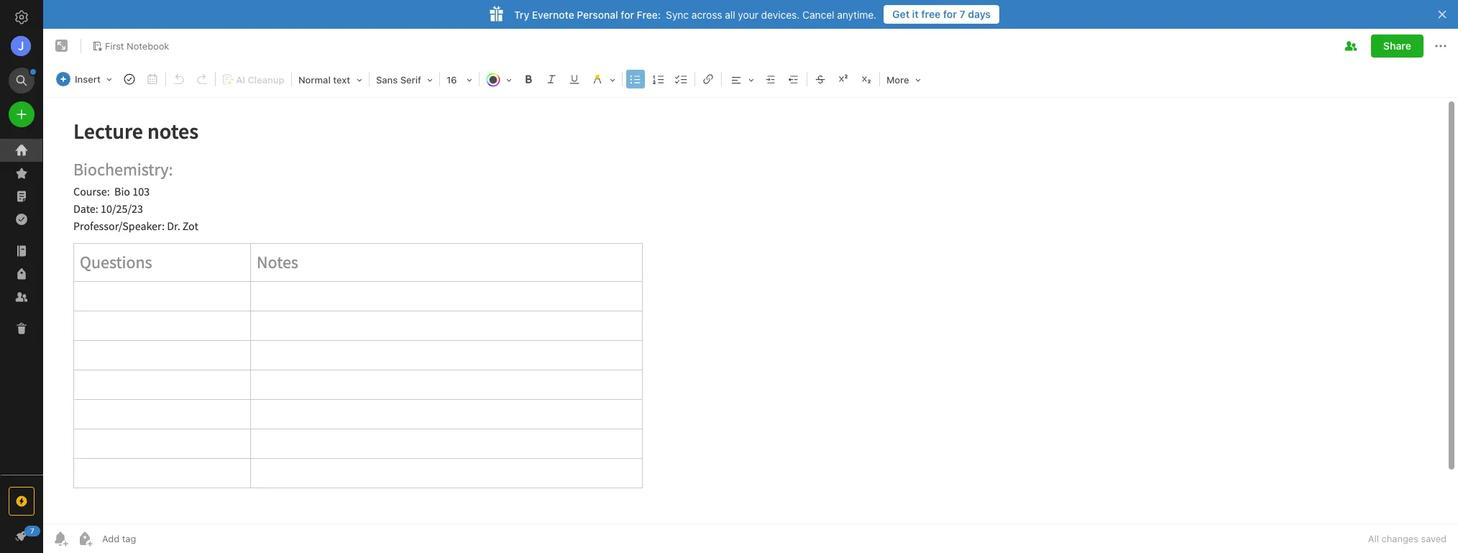 Task type: describe. For each thing, give the bounding box(es) containing it.
16
[[447, 74, 457, 86]]

saved
[[1421, 533, 1447, 544]]

bulleted list image
[[626, 69, 646, 89]]

Insert field
[[52, 69, 117, 89]]

first notebook
[[105, 40, 169, 51]]

add tag image
[[76, 530, 93, 547]]

more actions image
[[1433, 37, 1450, 55]]

try
[[514, 8, 529, 20]]

more
[[887, 74, 909, 86]]

try evernote personal for free: sync across all your devices. cancel anytime.
[[514, 8, 877, 20]]

sync
[[666, 8, 689, 20]]

checklist image
[[672, 69, 692, 89]]

Alignment field
[[723, 69, 759, 90]]

Font size field
[[442, 69, 477, 90]]

superscript image
[[833, 69, 854, 89]]

sans
[[376, 74, 398, 86]]

across
[[692, 8, 722, 20]]

outdent image
[[784, 69, 804, 89]]

subscript image
[[856, 69, 877, 89]]

Note Editor text field
[[43, 98, 1458, 524]]

your
[[738, 8, 759, 20]]

strikethrough image
[[810, 69, 831, 89]]

More actions field
[[1433, 35, 1450, 58]]

anytime.
[[837, 8, 877, 20]]

click to expand image
[[37, 526, 48, 544]]

underline image
[[565, 69, 585, 89]]

notebook
[[127, 40, 169, 51]]

share button
[[1371, 35, 1424, 58]]

Font family field
[[371, 69, 438, 90]]

cancel
[[803, 8, 835, 20]]

italic image
[[542, 69, 562, 89]]

settings image
[[13, 9, 30, 26]]

Account field
[[0, 32, 43, 60]]

get it free for 7 days button
[[884, 5, 1000, 24]]

personal
[[577, 8, 618, 20]]

devices.
[[761, 8, 800, 20]]

normal text
[[298, 74, 350, 86]]



Task type: vqa. For each thing, say whether or not it's contained in the screenshot.
to
no



Task type: locate. For each thing, give the bounding box(es) containing it.
it
[[912, 8, 919, 20]]

serif
[[400, 74, 421, 86]]

More field
[[882, 69, 926, 90]]

for
[[943, 8, 957, 20], [621, 8, 634, 20]]

for inside button
[[943, 8, 957, 20]]

days
[[968, 8, 991, 20]]

Add tag field
[[101, 532, 209, 545]]

task image
[[119, 69, 139, 89]]

for right free
[[943, 8, 957, 20]]

evernote
[[532, 8, 574, 20]]

Help and Learning task checklist field
[[0, 524, 43, 547]]

1 vertical spatial 7
[[30, 526, 34, 535]]

all changes saved
[[1368, 533, 1447, 544]]

Font color field
[[481, 69, 517, 90]]

sans serif
[[376, 74, 421, 86]]

insert link image
[[698, 69, 718, 89]]

upgrade image
[[13, 493, 30, 510]]

changes
[[1382, 533, 1419, 544]]

note window element
[[43, 29, 1458, 553]]

add a reminder image
[[52, 530, 69, 547]]

tree
[[0, 139, 43, 474]]

expand note image
[[53, 37, 70, 55]]

all
[[725, 8, 735, 20]]

all
[[1368, 533, 1379, 544]]

share
[[1384, 40, 1412, 52]]

Heading level field
[[293, 69, 367, 90]]

0 vertical spatial 7
[[960, 8, 966, 20]]

7
[[960, 8, 966, 20], [30, 526, 34, 535]]

1 horizontal spatial for
[[943, 8, 957, 20]]

bold image
[[518, 69, 539, 89]]

home image
[[13, 142, 30, 159]]

Highlight field
[[586, 69, 621, 90]]

free
[[921, 8, 941, 20]]

for for free:
[[621, 8, 634, 20]]

first
[[105, 40, 124, 51]]

7 inside button
[[960, 8, 966, 20]]

numbered list image
[[649, 69, 669, 89]]

text
[[333, 74, 350, 86]]

1 horizontal spatial 7
[[960, 8, 966, 20]]

free:
[[637, 8, 661, 20]]

insert
[[75, 73, 101, 85]]

normal
[[298, 74, 331, 86]]

7 left click to expand icon
[[30, 526, 34, 535]]

2 for from the left
[[621, 8, 634, 20]]

for left free:
[[621, 8, 634, 20]]

first notebook button
[[87, 36, 174, 56]]

7 left days
[[960, 8, 966, 20]]

get it free for 7 days
[[893, 8, 991, 20]]

for for 7
[[943, 8, 957, 20]]

indent image
[[761, 69, 781, 89]]

1 for from the left
[[943, 8, 957, 20]]

0 horizontal spatial for
[[621, 8, 634, 20]]

get
[[893, 8, 910, 20]]

7 inside help and learning task checklist field
[[30, 526, 34, 535]]

0 horizontal spatial 7
[[30, 526, 34, 535]]

account image
[[11, 36, 31, 56]]



